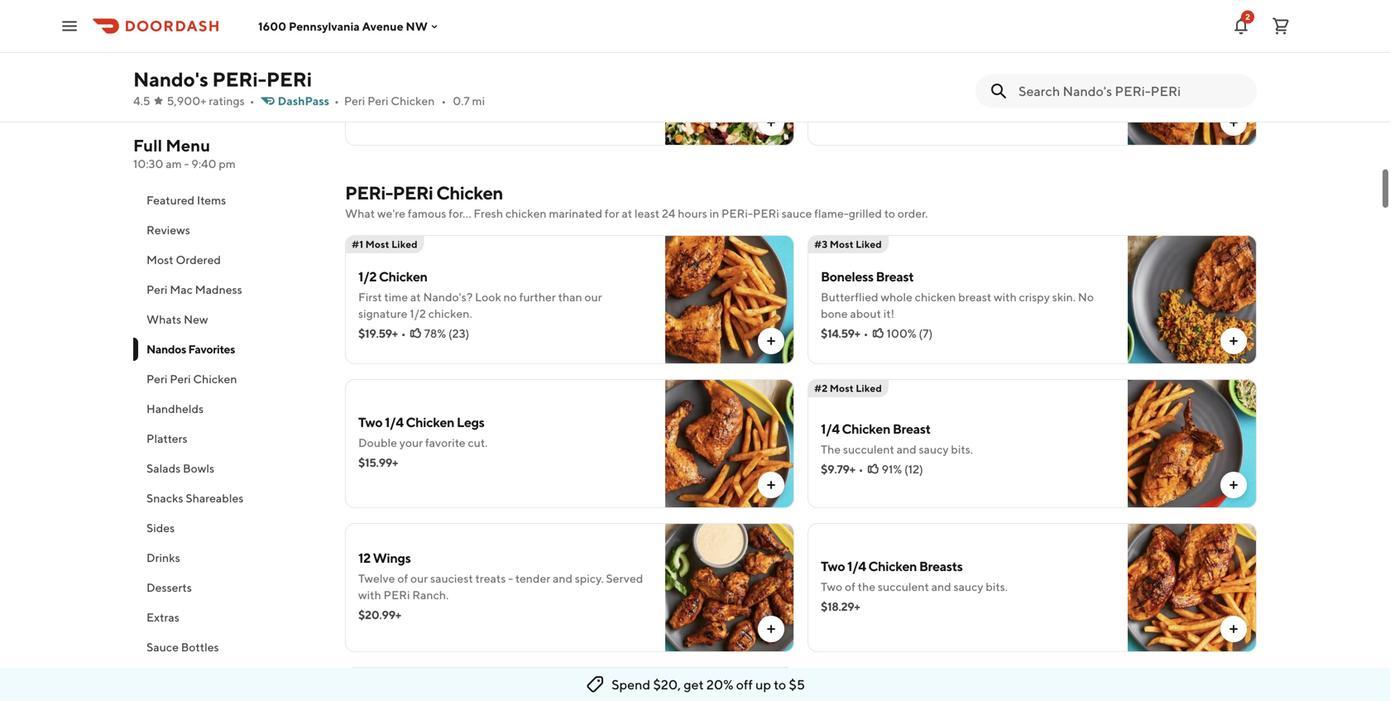 Task type: locate. For each thing, give the bounding box(es) containing it.
peri down you
[[821, 82, 847, 95]]

and down breasts
[[932, 580, 952, 593]]

chicken. down "nando's?"
[[428, 307, 472, 320]]

beat right or
[[1033, 82, 1057, 95]]

0 horizontal spatial beat
[[872, 65, 896, 79]]

1/4 inside 1/4 chicken breast the succulent and saucy bits.
[[821, 421, 840, 437]]

chicken inside peri-peri chicken what we're famous for... fresh chicken marinated for at least 24 hours in peri-peri sauce flame-grilled to order.
[[436, 182, 503, 204]]

crispy up the greens
[[556, 65, 587, 79]]

crispy
[[556, 65, 587, 79], [1019, 290, 1050, 304]]

$20,
[[653, 677, 681, 692]]

9:40
[[191, 157, 216, 171]]

at inside peri-peri chicken what we're famous for... fresh chicken marinated for at least 24 hours in peri-peri sauce flame-grilled to order.
[[622, 207, 632, 220]]

nando's?
[[423, 290, 473, 304]]

1 horizontal spatial 1/4
[[821, 421, 840, 437]]

$14.59+ •
[[821, 327, 869, 340]]

look
[[475, 290, 501, 304]]

1 vertical spatial succulent
[[878, 580, 929, 593]]

to left order.
[[885, 207, 896, 220]]

most right #1
[[366, 238, 389, 250]]

peri- up what
[[345, 182, 393, 204]]

chicken down #2 most liked at the right bottom of page
[[842, 421, 891, 437]]

liked for 1/4
[[856, 382, 882, 394]]

of down wings
[[398, 572, 408, 585]]

1 vertical spatial two
[[821, 558, 845, 574]]

-
[[184, 157, 189, 171], [508, 572, 513, 585]]

succulent right the "the"
[[878, 580, 929, 593]]

1 horizontal spatial add item to cart image
[[1227, 334, 1241, 348]]

0 horizontal spatial your
[[400, 436, 423, 449]]

$5
[[789, 677, 805, 692]]

served up that
[[1034, 65, 1072, 79]]

1 horizontal spatial chicken
[[915, 290, 956, 304]]

saucy
[[919, 442, 949, 456], [954, 580, 984, 593]]

91% (12)
[[882, 462, 924, 476]]

your right "satisfy"
[[954, 82, 977, 95]]

0 vertical spatial two
[[358, 414, 383, 430]]

4.5
[[133, 94, 150, 108]]

0 vertical spatial chicken.
[[988, 65, 1032, 79]]

saucy down breasts
[[954, 580, 984, 593]]

1 vertical spatial saucy
[[954, 580, 984, 593]]

with up that
[[1074, 65, 1097, 79]]

0 vertical spatial -
[[184, 157, 189, 171]]

1/2 up craving at right top
[[970, 65, 986, 79]]

avenue
[[362, 19, 404, 33]]

most right "#3" on the right top
[[830, 238, 854, 250]]

bowls
[[183, 461, 214, 475]]

signature up "satisfy"
[[918, 65, 967, 79]]

desserts
[[147, 581, 192, 594]]

notification bell image
[[1232, 16, 1251, 36]]

most ordered
[[147, 253, 221, 267]]

10:30
[[133, 157, 163, 171]]

boneless breast image
[[1128, 235, 1257, 364]]

most for 1/4
[[830, 382, 854, 394]]

breast
[[876, 269, 914, 284], [893, 421, 931, 437]]

mixed
[[522, 82, 554, 95]]

our up fully
[[898, 65, 916, 79]]

crispy left skin.
[[1019, 290, 1050, 304]]

served inside 12 wings twelve of our sauciest treats - tender and spicy.  served with peri ranch. $20.99+
[[606, 572, 643, 585]]

1 horizontal spatial bits.
[[986, 580, 1008, 593]]

1/4 inside two 1/4 chicken breasts two of the succulent and saucy bits. $18.29+
[[848, 558, 866, 574]]

most down reviews
[[147, 253, 173, 267]]

0 horizontal spatial -
[[184, 157, 189, 171]]

two
[[358, 414, 383, 430], [821, 558, 845, 574], [821, 580, 843, 593]]

1/4 chicken breast image
[[1128, 379, 1257, 508]]

and inside 1/4 chicken breast the succulent and saucy bits.
[[897, 442, 917, 456]]

two for two 1/4 chicken legs
[[358, 414, 383, 430]]

peri down 'tomato'
[[358, 82, 385, 95]]

with for 12 wings
[[358, 588, 381, 602]]

1 vertical spatial your
[[400, 436, 423, 449]]

0 vertical spatial bits.
[[951, 442, 973, 456]]

0 vertical spatial at
[[622, 207, 632, 220]]

100% (7)
[[887, 327, 933, 340]]

boneless breast butterflied whole chicken breast with crispy skin. no bone about it!
[[821, 269, 1094, 320]]

salads bowls
[[147, 461, 214, 475]]

at right for
[[622, 207, 632, 220]]

1 vertical spatial breast
[[893, 421, 931, 437]]

served right spicy.
[[606, 572, 643, 585]]

- right treats
[[508, 572, 513, 585]]

1 horizontal spatial served
[[1034, 65, 1072, 79]]

0 vertical spatial to
[[880, 82, 891, 95]]

most for boneless
[[830, 238, 854, 250]]

1 horizontal spatial peri-
[[345, 182, 393, 204]]

1/4 for two 1/4 chicken legs
[[385, 414, 404, 430]]

78% (23)
[[424, 327, 470, 340]]

0 vertical spatial beat
[[872, 65, 896, 79]]

12
[[358, 550, 371, 566]]

peri ranch crunch salad image
[[665, 17, 795, 146]]

sauce bottles button
[[133, 632, 325, 662]]

saucy inside 1/4 chicken breast the succulent and saucy bits.
[[919, 442, 949, 456]]

• down about
[[864, 327, 869, 340]]

#3 most liked
[[814, 238, 882, 250]]

1 horizontal spatial beat
[[1033, 82, 1057, 95]]

breast up (12)
[[893, 421, 931, 437]]

1 vertical spatial served
[[606, 572, 643, 585]]

$19.59+
[[358, 327, 398, 340]]

2 horizontal spatial our
[[898, 65, 916, 79]]

78%
[[424, 327, 446, 340]]

and up 91% (12)
[[897, 442, 917, 456]]

chicken up "favorite"
[[406, 414, 454, 430]]

0 horizontal spatial served
[[606, 572, 643, 585]]

peri down the twelve
[[384, 588, 410, 602]]

0 vertical spatial in
[[637, 82, 647, 95]]

1 horizontal spatial of
[[845, 580, 856, 593]]

0 vertical spatial chicken
[[506, 207, 547, 220]]

•
[[250, 94, 255, 108], [334, 94, 339, 108], [441, 94, 446, 108], [401, 327, 406, 340], [864, 327, 869, 340], [859, 462, 864, 476]]

of inside two 1/4 chicken breasts two of the succulent and saucy bits. $18.29+
[[845, 580, 856, 593]]

1 vertical spatial signature
[[358, 307, 408, 320]]

you
[[821, 65, 841, 79]]

0 vertical spatial breast
[[876, 269, 914, 284]]

2
[[1246, 12, 1251, 22]]

1 vertical spatial add item to cart image
[[1227, 334, 1241, 348]]

• right $9.79+
[[859, 462, 864, 476]]

• right $19.59+
[[401, 327, 406, 340]]

with inside 12 wings twelve of our sauciest treats - tender and spicy.  served with peri ranch. $20.99+
[[358, 588, 381, 602]]

1 vertical spatial beat
[[1033, 82, 1057, 95]]

1 vertical spatial our
[[585, 290, 602, 304]]

chicken down favorites
[[193, 372, 237, 386]]

1 vertical spatial chicken.
[[428, 307, 472, 320]]

0 horizontal spatial at
[[410, 290, 421, 304]]

peri- right hours
[[722, 207, 753, 220]]

and inside two 1/4 chicken breasts two of the succulent and saucy bits. $18.29+
[[932, 580, 952, 593]]

1/2 up first
[[358, 269, 377, 284]]

most right #2
[[830, 382, 854, 394]]

snacks
[[147, 491, 183, 505]]

chicken.
[[988, 65, 1032, 79], [428, 307, 472, 320]]

signature up $19.59+ •
[[358, 307, 408, 320]]

peri up famous
[[393, 182, 433, 204]]

served
[[1034, 65, 1072, 79], [606, 572, 643, 585]]

91%
[[882, 462, 902, 476]]

2 vertical spatial our
[[411, 572, 428, 585]]

100%
[[887, 327, 917, 340]]

1/2 chicken first time at nando's? look no further than our signature 1/2 chicken.
[[358, 269, 602, 320]]

crispy inside the 'peri ranch crunch salad tomato cucumber & onion salad, feta, crispy chickpeas, peri pita croutons served over mixed greens dressed in peri ranch.'
[[556, 65, 587, 79]]

• right ratings
[[250, 94, 255, 108]]

1 horizontal spatial saucy
[[954, 580, 984, 593]]

1 horizontal spatial at
[[622, 207, 632, 220]]

2 horizontal spatial peri-
[[722, 207, 753, 220]]

1/4 inside two 1/4 chicken legs double your favorite cut. $15.99+
[[385, 414, 404, 430]]

marinated
[[549, 207, 603, 220]]

peri for peri peri chicken
[[147, 372, 168, 386]]

add item to cart image
[[1227, 116, 1241, 129], [765, 334, 778, 348], [765, 478, 778, 492], [1227, 478, 1241, 492], [765, 622, 778, 636], [1227, 622, 1241, 636]]

1 horizontal spatial signature
[[918, 65, 967, 79]]

craving
[[979, 82, 1018, 95]]

to inside the 1/2 chicken and chips you can't beat our signature 1/2 chicken.  served with peri chips to fully satisfy your craving or beat that hangover!
[[880, 82, 891, 95]]

to
[[880, 82, 891, 95], [885, 207, 896, 220], [774, 677, 786, 692]]

with right "breast"
[[994, 290, 1017, 304]]

$18.29+
[[821, 600, 860, 613]]

2 horizontal spatial with
[[1074, 65, 1097, 79]]

succulent up 91%
[[843, 442, 895, 456]]

peri-peri chicken what we're famous for... fresh chicken marinated for at least 24 hours in peri-peri sauce flame-grilled to order.
[[345, 182, 928, 220]]

featured items button
[[133, 185, 325, 215]]

(7)
[[919, 327, 933, 340]]

1 vertical spatial bits.
[[986, 580, 1008, 593]]

your right the double
[[400, 436, 423, 449]]

in right hours
[[710, 207, 719, 220]]

chips
[[850, 82, 878, 95]]

peri inside 12 wings twelve of our sauciest treats - tender and spicy.  served with peri ranch. $20.99+
[[384, 588, 410, 602]]

0 vertical spatial your
[[954, 82, 977, 95]]

1 horizontal spatial chicken.
[[988, 65, 1032, 79]]

0 vertical spatial our
[[898, 65, 916, 79]]

1/2 chicken and chips image
[[1128, 17, 1257, 146]]

your inside two 1/4 chicken legs double your favorite cut. $15.99+
[[400, 436, 423, 449]]

12 wings twelve of our sauciest treats - tender and spicy.  served with peri ranch. $20.99+
[[358, 550, 643, 622]]

bits.
[[951, 442, 973, 456], [986, 580, 1008, 593]]

0 horizontal spatial bits.
[[951, 442, 973, 456]]

0 horizontal spatial crispy
[[556, 65, 587, 79]]

to left fully
[[880, 82, 891, 95]]

to right up
[[774, 677, 786, 692]]

at inside 1/2 chicken first time at nando's? look no further than our signature 1/2 chicken.
[[410, 290, 421, 304]]

0 vertical spatial signature
[[918, 65, 967, 79]]

chicken up the for...
[[436, 182, 503, 204]]

add item to cart image for 1/2 chicken
[[765, 334, 778, 348]]

to inside peri-peri chicken what we're famous for... fresh chicken marinated for at least 24 hours in peri-peri sauce flame-grilled to order.
[[885, 207, 896, 220]]

handhelds button
[[133, 394, 325, 424]]

1 vertical spatial -
[[508, 572, 513, 585]]

liked for 1/2
[[392, 238, 418, 250]]

bone
[[821, 307, 848, 320]]

hours
[[678, 207, 707, 220]]

0 vertical spatial with
[[1074, 65, 1097, 79]]

our up 'ranch.'
[[411, 572, 428, 585]]

peri- up ratings
[[212, 67, 266, 91]]

0 horizontal spatial with
[[358, 588, 381, 602]]

liked down we're
[[392, 238, 418, 250]]

0 horizontal spatial saucy
[[919, 442, 949, 456]]

1 horizontal spatial your
[[954, 82, 977, 95]]

1 horizontal spatial with
[[994, 290, 1017, 304]]

chicken up the "the"
[[869, 558, 917, 574]]

extras button
[[133, 603, 325, 632]]

liked down grilled in the top of the page
[[856, 238, 882, 250]]

nw
[[406, 19, 428, 33]]

peri inside "button"
[[147, 283, 168, 296]]

liked right #2
[[856, 382, 882, 394]]

salads bowls button
[[133, 454, 325, 483]]

peri-
[[212, 67, 266, 91], [345, 182, 393, 204], [722, 207, 753, 220]]

• right dashpass
[[334, 94, 339, 108]]

breasts
[[919, 558, 963, 574]]

breast
[[959, 290, 992, 304]]

of
[[398, 572, 408, 585], [845, 580, 856, 593]]

and left chips
[[893, 43, 915, 59]]

2 horizontal spatial 1/4
[[848, 558, 866, 574]]

0 vertical spatial succulent
[[843, 442, 895, 456]]

and left spicy.
[[553, 572, 573, 585]]

saucy up (12)
[[919, 442, 949, 456]]

twelve
[[358, 572, 395, 585]]

1 horizontal spatial our
[[585, 290, 602, 304]]

no
[[1078, 290, 1094, 304]]

chicken. up craving at right top
[[988, 65, 1032, 79]]

chicken right 'fresh'
[[506, 207, 547, 220]]

1/2 chicken image
[[665, 235, 795, 364]]

satisfy
[[918, 82, 951, 95]]

served inside the 1/2 chicken and chips you can't beat our signature 1/2 chicken.  served with peri chips to fully satisfy your craving or beat that hangover!
[[1034, 65, 1072, 79]]

salad
[[476, 43, 508, 59]]

up
[[756, 677, 771, 692]]

0 vertical spatial served
[[1034, 65, 1072, 79]]

0 vertical spatial saucy
[[919, 442, 949, 456]]

$18.49
[[358, 101, 392, 115]]

1/4 up the "the"
[[848, 558, 866, 574]]

and
[[893, 43, 915, 59], [897, 442, 917, 456], [553, 572, 573, 585], [932, 580, 952, 593]]

of left the "the"
[[845, 580, 856, 593]]

• for $19.59+ •
[[401, 327, 406, 340]]

with down the twelve
[[358, 588, 381, 602]]

served for 12 wings
[[606, 572, 643, 585]]

chicken up can't
[[842, 43, 890, 59]]

1 horizontal spatial crispy
[[1019, 290, 1050, 304]]

1 horizontal spatial -
[[508, 572, 513, 585]]

1 vertical spatial to
[[885, 207, 896, 220]]

0 vertical spatial add item to cart image
[[765, 116, 778, 129]]

signature
[[918, 65, 967, 79], [358, 307, 408, 320]]

1600 pennsylvania avenue nw button
[[258, 19, 441, 33]]

beat up fully
[[872, 65, 896, 79]]

with inside the 1/2 chicken and chips you can't beat our signature 1/2 chicken.  served with peri chips to fully satisfy your craving or beat that hangover!
[[1074, 65, 1097, 79]]

add item to cart image for twelve of our sauciest treats - tender and spicy.  served with peri ranch.
[[765, 622, 778, 636]]

1 vertical spatial in
[[710, 207, 719, 220]]

add item to cart image
[[765, 116, 778, 129], [1227, 334, 1241, 348]]

0 horizontal spatial signature
[[358, 307, 408, 320]]

0 horizontal spatial in
[[637, 82, 647, 95]]

1 vertical spatial with
[[994, 290, 1017, 304]]

2 vertical spatial with
[[358, 588, 381, 602]]

in inside the 'peri ranch crunch salad tomato cucumber & onion salad, feta, crispy chickpeas, peri pita croutons served over mixed greens dressed in peri ranch.'
[[637, 82, 647, 95]]

0 horizontal spatial of
[[398, 572, 408, 585]]

chicken up (7)
[[915, 290, 956, 304]]

at right time
[[410, 290, 421, 304]]

0 horizontal spatial chicken.
[[428, 307, 472, 320]]

spend
[[612, 677, 651, 692]]

1 horizontal spatial in
[[710, 207, 719, 220]]

breast up whole
[[876, 269, 914, 284]]

two inside two 1/4 chicken legs double your favorite cut. $15.99+
[[358, 414, 383, 430]]

- right am
[[184, 157, 189, 171]]

0 horizontal spatial peri-
[[212, 67, 266, 91]]

• for dashpass •
[[334, 94, 339, 108]]

bits. inside two 1/4 chicken breasts two of the succulent and saucy bits. $18.29+
[[986, 580, 1008, 593]]

in right dressed
[[637, 82, 647, 95]]

or
[[1020, 82, 1031, 95]]

1 vertical spatial chicken
[[915, 290, 956, 304]]

salad,
[[498, 65, 528, 79]]

$15.99+
[[358, 456, 398, 469]]

0 horizontal spatial chicken
[[506, 207, 547, 220]]

0 vertical spatial peri-
[[212, 67, 266, 91]]

1 vertical spatial peri-
[[345, 182, 393, 204]]

1 vertical spatial crispy
[[1019, 290, 1050, 304]]

in
[[637, 82, 647, 95], [710, 207, 719, 220]]

menu
[[166, 136, 210, 155]]

our right than
[[585, 290, 602, 304]]

1/4 up 'the'
[[821, 421, 840, 437]]

the
[[821, 442, 841, 456]]

chicken up time
[[379, 269, 428, 284]]

0 horizontal spatial 1/4
[[385, 414, 404, 430]]

your inside the 1/2 chicken and chips you can't beat our signature 1/2 chicken.  served with peri chips to fully satisfy your craving or beat that hangover!
[[954, 82, 977, 95]]

peri left ranch.
[[358, 98, 385, 112]]

1 vertical spatial at
[[410, 290, 421, 304]]

0 vertical spatial crispy
[[556, 65, 587, 79]]

0 horizontal spatial our
[[411, 572, 428, 585]]

1/4 up the double
[[385, 414, 404, 430]]



Task type: vqa. For each thing, say whether or not it's contained in the screenshot.
1 ×
no



Task type: describe. For each thing, give the bounding box(es) containing it.
spend $20, get 20% off up to $5
[[612, 677, 805, 692]]

what
[[345, 207, 375, 220]]

1600
[[258, 19, 286, 33]]

for
[[605, 207, 620, 220]]

our inside the 1/2 chicken and chips you can't beat our signature 1/2 chicken.  served with peri chips to fully satisfy your craving or beat that hangover!
[[898, 65, 916, 79]]

chicken inside the 1/2 chicken and chips you can't beat our signature 1/2 chicken.  served with peri chips to fully satisfy your craving or beat that hangover!
[[842, 43, 890, 59]]

crispy inside boneless breast butterflied whole chicken breast with crispy skin. no bone about it!
[[1019, 290, 1050, 304]]

our inside 12 wings twelve of our sauciest treats - tender and spicy.  served with peri ranch. $20.99+
[[411, 572, 428, 585]]

peri peri chicken
[[147, 372, 237, 386]]

peri peri chicken button
[[133, 364, 325, 394]]

our inside 1/2 chicken first time at nando's? look no further than our signature 1/2 chicken.
[[585, 290, 602, 304]]

crunch
[[430, 43, 473, 59]]

chicken. inside the 1/2 chicken and chips you can't beat our signature 1/2 chicken.  served with peri chips to fully satisfy your craving or beat that hangover!
[[988, 65, 1032, 79]]

mi
[[472, 94, 485, 108]]

0 items, open order cart image
[[1271, 16, 1291, 36]]

peri up 'tomato'
[[358, 43, 388, 59]]

sides button
[[133, 513, 325, 543]]

chicken inside boneless breast butterflied whole chicken breast with crispy skin. no bone about it!
[[915, 290, 956, 304]]

2 vertical spatial to
[[774, 677, 786, 692]]

ratings
[[209, 94, 245, 108]]

grilled
[[849, 207, 882, 220]]

1/4 for two 1/4 chicken breasts
[[848, 558, 866, 574]]

peri inside the 1/2 chicken and chips you can't beat our signature 1/2 chicken.  served with peri chips to fully satisfy your craving or beat that hangover!
[[821, 82, 847, 95]]

onion
[[466, 65, 495, 79]]

and inside the 1/2 chicken and chips you can't beat our signature 1/2 chicken.  served with peri chips to fully satisfy your craving or beat that hangover!
[[893, 43, 915, 59]]

platters button
[[133, 424, 325, 454]]

12 wings image
[[665, 523, 795, 652]]

hangover!
[[821, 98, 874, 112]]

full menu 10:30 am - 9:40 pm
[[133, 136, 236, 171]]

most for 1/2
[[366, 238, 389, 250]]

double
[[358, 436, 397, 449]]

Item Search search field
[[1019, 82, 1244, 100]]

chicken inside 1/2 chicken first time at nando's? look no further than our signature 1/2 chicken.
[[379, 269, 428, 284]]

favorite
[[425, 436, 466, 449]]

featured
[[147, 193, 195, 207]]

madness
[[195, 283, 242, 296]]

signature inside the 1/2 chicken and chips you can't beat our signature 1/2 chicken.  served with peri chips to fully satisfy your craving or beat that hangover!
[[918, 65, 967, 79]]

$14.59+
[[821, 327, 860, 340]]

two 1/4 chicken breasts two of the succulent and saucy bits. $18.29+
[[821, 558, 1008, 613]]

ranch.
[[387, 98, 420, 112]]

1/2 up '78%'
[[410, 307, 426, 320]]

and inside 12 wings twelve of our sauciest treats - tender and spicy.  served with peri ranch. $20.99+
[[553, 572, 573, 585]]

peri for peri mac madness
[[147, 283, 168, 296]]

over
[[496, 82, 519, 95]]

ranch
[[390, 43, 427, 59]]

feta,
[[530, 65, 554, 79]]

1/2 chicken and chips you can't beat our signature 1/2 chicken.  served with peri chips to fully satisfy your craving or beat that hangover!
[[821, 43, 1097, 112]]

(23)
[[449, 327, 470, 340]]

of inside 12 wings twelve of our sauciest treats - tender and spicy.  served with peri ranch. $20.99+
[[398, 572, 408, 585]]

chicken inside peri-peri chicken what we're famous for... fresh chicken marinated for at least 24 hours in peri-peri sauce flame-grilled to order.
[[506, 207, 547, 220]]

served
[[458, 82, 494, 95]]

breast inside 1/4 chicken breast the succulent and saucy bits.
[[893, 421, 931, 437]]

further
[[519, 290, 556, 304]]

breast inside boneless breast butterflied whole chicken breast with crispy skin. no bone about it!
[[876, 269, 914, 284]]

sauce bottles
[[147, 640, 219, 654]]

succulent inside two 1/4 chicken breasts two of the succulent and saucy bits. $18.29+
[[878, 580, 929, 593]]

least
[[635, 207, 660, 220]]

• left 0.7
[[441, 94, 446, 108]]

• for $14.59+ •
[[864, 327, 869, 340]]

the
[[858, 580, 876, 593]]

in inside peri-peri chicken what we're famous for... fresh chicken marinated for at least 24 hours in peri-peri sauce flame-grilled to order.
[[710, 207, 719, 220]]

nando's
[[133, 67, 208, 91]]

two 1/4 chicken breasts image
[[1128, 523, 1257, 652]]

chickpeas,
[[589, 65, 644, 79]]

add item to cart image for 1/4 chicken breast
[[1227, 478, 1241, 492]]

signature inside 1/2 chicken first time at nando's? look no further than our signature 1/2 chicken.
[[358, 307, 408, 320]]

with for 1/2 chicken and chips
[[1074, 65, 1097, 79]]

about
[[850, 307, 881, 320]]

dashpass
[[278, 94, 329, 108]]

chicken down cucumber
[[391, 94, 435, 108]]

1/4 chicken leg image
[[665, 667, 795, 701]]

dashpass •
[[278, 94, 339, 108]]

24
[[662, 207, 676, 220]]

chicken inside 1/4 chicken breast the succulent and saucy bits.
[[842, 421, 891, 437]]

sauce
[[782, 207, 812, 220]]

butterflied
[[821, 290, 879, 304]]

add item to cart image for two of the succulent and saucy bits.
[[1227, 622, 1241, 636]]

bottles
[[181, 640, 219, 654]]

2 vertical spatial peri-
[[722, 207, 753, 220]]

chicken inside button
[[193, 372, 237, 386]]

saucy inside two 1/4 chicken breasts two of the succulent and saucy bits. $18.29+
[[954, 580, 984, 593]]

#3
[[814, 238, 828, 250]]

peri mac madness button
[[133, 275, 325, 305]]

with inside boneless breast butterflied whole chicken breast with crispy skin. no bone about it!
[[994, 290, 1017, 304]]

chicken inside two 1/4 chicken breasts two of the succulent and saucy bits. $18.29+
[[869, 558, 917, 574]]

- inside 12 wings twelve of our sauciest treats - tender and spicy.  served with peri ranch. $20.99+
[[508, 572, 513, 585]]

items
[[197, 193, 226, 207]]

5,900+
[[167, 94, 207, 108]]

no
[[504, 290, 517, 304]]

#1
[[352, 238, 363, 250]]

• for $9.79+ •
[[859, 462, 864, 476]]

&
[[456, 65, 463, 79]]

order.
[[898, 207, 928, 220]]

sauce
[[147, 640, 179, 654]]

whats
[[147, 312, 181, 326]]

spicy.
[[575, 572, 604, 585]]

wings
[[373, 550, 411, 566]]

skin.
[[1053, 290, 1076, 304]]

chicken. inside 1/2 chicken first time at nando's? look no further than our signature 1/2 chicken.
[[428, 307, 472, 320]]

0 horizontal spatial add item to cart image
[[765, 116, 778, 129]]

two 1/4 chicken legs image
[[665, 379, 795, 508]]

bits. inside 1/4 chicken breast the succulent and saucy bits.
[[951, 442, 973, 456]]

most ordered button
[[133, 245, 325, 275]]

liked for boneless
[[856, 238, 882, 250]]

most inside button
[[147, 253, 173, 267]]

famous
[[408, 207, 446, 220]]

reviews
[[147, 223, 190, 237]]

cucumber
[[400, 65, 453, 79]]

1/2 up you
[[821, 43, 839, 59]]

time
[[384, 290, 408, 304]]

salads
[[147, 461, 181, 475]]

two for two 1/4 chicken breasts
[[821, 558, 845, 574]]

succulent inside 1/4 chicken breast the succulent and saucy bits.
[[843, 442, 895, 456]]

add item to cart image for double your favorite cut.
[[765, 478, 778, 492]]

pennsylvania
[[289, 19, 360, 33]]

peri ranch crunch salad tomato cucumber & onion salad, feta, crispy chickpeas, peri pita croutons served over mixed greens dressed in peri ranch.
[[358, 43, 647, 112]]

get
[[684, 677, 704, 692]]

reviews button
[[133, 215, 325, 245]]

drinks
[[147, 551, 180, 564]]

peri mac madness
[[147, 283, 242, 296]]

$19.59+ •
[[358, 327, 406, 340]]

20%
[[707, 677, 734, 692]]

- inside full menu 10:30 am - 9:40 pm
[[184, 157, 189, 171]]

for...
[[449, 207, 471, 220]]

pita
[[387, 82, 407, 95]]

nando's peri-peri
[[133, 67, 312, 91]]

shareables
[[186, 491, 244, 505]]

peri up dashpass
[[266, 67, 312, 91]]

can't
[[844, 65, 870, 79]]

chicken inside two 1/4 chicken legs double your favorite cut. $15.99+
[[406, 414, 454, 430]]

peri left sauce
[[753, 207, 780, 220]]

2 vertical spatial two
[[821, 580, 843, 593]]

nandos
[[147, 342, 186, 356]]

peri for peri peri chicken • 0.7 mi
[[344, 94, 365, 108]]

open menu image
[[60, 16, 79, 36]]

am
[[166, 157, 182, 171]]

served for 1/2 chicken and chips
[[1034, 65, 1072, 79]]

$20.99+
[[358, 608, 401, 622]]



